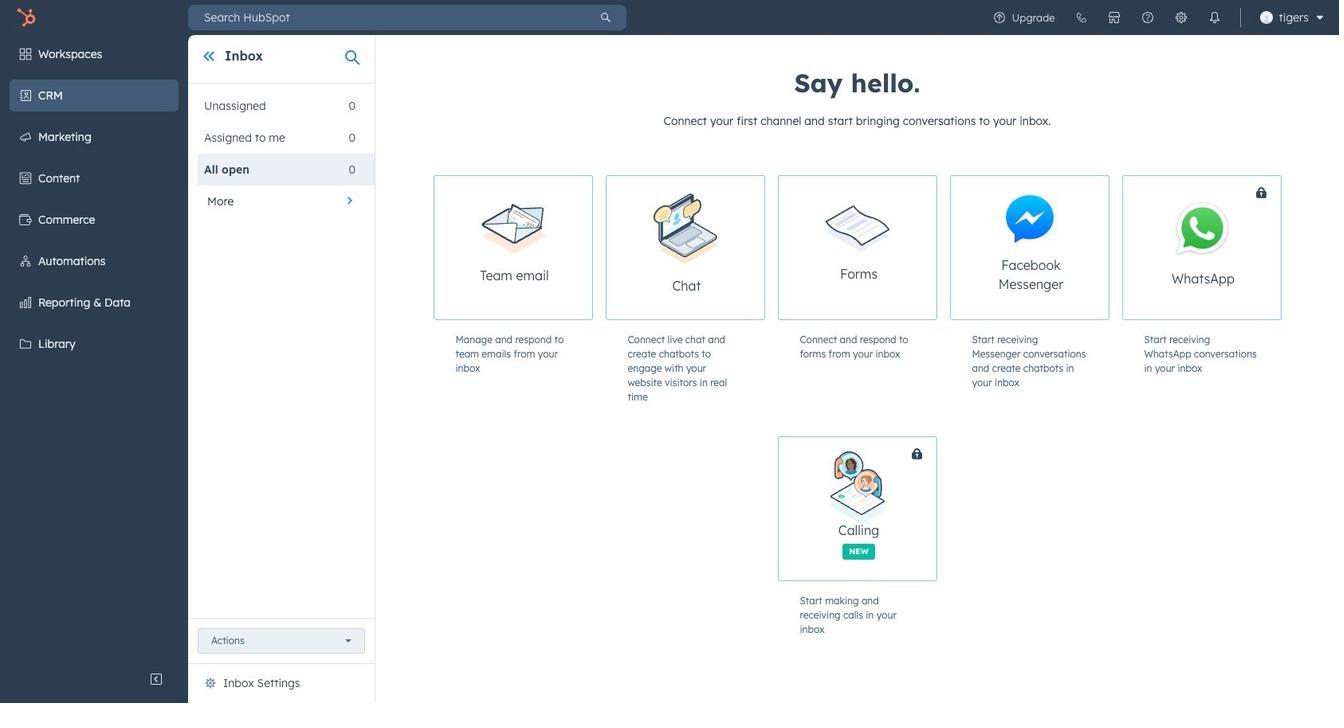 Task type: locate. For each thing, give the bounding box(es) containing it.
marketplaces image
[[1108, 11, 1120, 24]]

None checkbox
[[778, 175, 937, 320], [950, 175, 1109, 320], [1122, 175, 1339, 320], [778, 437, 996, 582], [778, 175, 937, 320], [950, 175, 1109, 320], [1122, 175, 1339, 320], [778, 437, 996, 582]]

notifications image
[[1208, 11, 1221, 24]]

Search HubSpot search field
[[188, 5, 585, 30]]

None checkbox
[[433, 175, 593, 320], [605, 175, 765, 320], [433, 175, 593, 320], [605, 175, 765, 320]]

menu
[[983, 0, 1330, 35], [0, 35, 188, 664]]

help image
[[1141, 11, 1154, 24]]

howard n/a image
[[1260, 11, 1273, 24]]

settings image
[[1175, 11, 1187, 24]]

0 horizontal spatial menu
[[0, 35, 188, 664]]



Task type: vqa. For each thing, say whether or not it's contained in the screenshot.
123- in THE JAMES PETERSON PROVATION DESIGN STUDIO 123 MOSS CT. COSTA, ARIZON 123-555-2317
no



Task type: describe. For each thing, give the bounding box(es) containing it.
1 horizontal spatial menu
[[983, 0, 1330, 35]]



